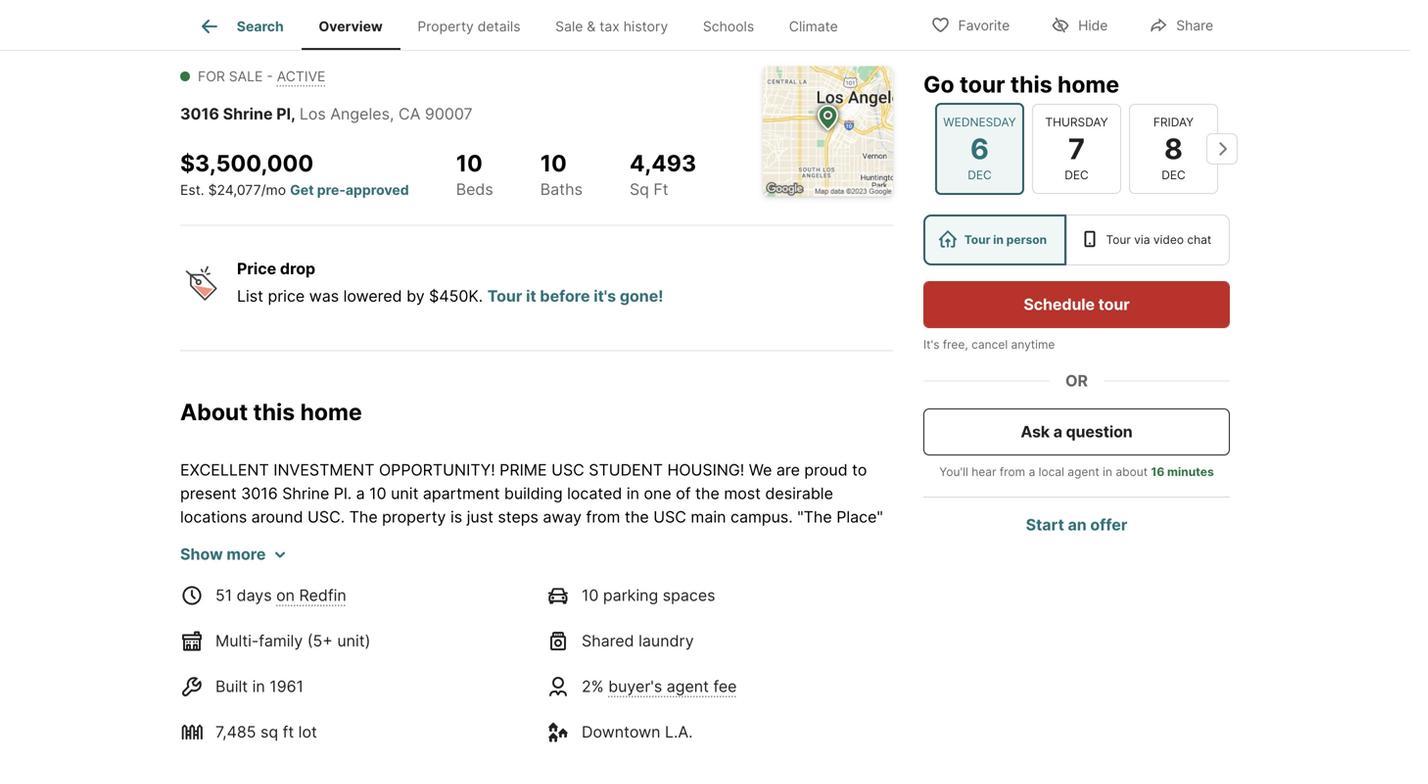 Task type: locate. For each thing, give the bounding box(es) containing it.
spaces
[[663, 586, 716, 605]]

tour
[[960, 71, 1006, 98], [1099, 295, 1130, 314]]

building
[[504, 484, 563, 503], [310, 531, 368, 550]]

tax
[[600, 18, 620, 35]]

1 horizontal spatial home
[[1058, 71, 1120, 98]]

0 horizontal spatial from
[[586, 507, 621, 526]]

1 horizontal spatial agent
[[1068, 465, 1100, 479]]

this right about
[[253, 398, 295, 426]]

1 ft. from the left
[[286, 531, 305, 550]]

a down opportunity!
[[396, 531, 405, 550]]

1 horizontal spatial site
[[709, 578, 736, 597]]

from right hear
[[1000, 465, 1026, 479]]

shrine left pl
[[223, 104, 273, 123]]

parking down fully
[[423, 578, 478, 597]]

approved
[[346, 181, 409, 198]]

4,493 up bathroom
[[210, 531, 254, 550]]

up
[[359, 578, 378, 597], [315, 648, 334, 667]]

10 for 10 baths
[[541, 149, 567, 177]]

laundry down meticulously
[[740, 578, 796, 597]]

0 vertical spatial laundry
[[740, 578, 796, 597]]

thursday 7 dec
[[1046, 115, 1109, 182]]

tour right schedule
[[1099, 295, 1130, 314]]

1 horizontal spatial dec
[[1065, 168, 1089, 182]]

parking down has
[[603, 586, 659, 605]]

0 horizontal spatial 4,493
[[210, 531, 254, 550]]

multi-family (5+ unit)
[[216, 631, 371, 650]]

this up disturb
[[762, 625, 789, 644]]

2 as from the left
[[639, 578, 657, 597]]

buyer's
[[609, 677, 662, 696]]

0 horizontal spatial lot
[[298, 722, 317, 741]]

1 horizontal spatial as
[[639, 578, 657, 597]]

shrine down in
[[826, 601, 873, 620]]

3016 down for
[[180, 104, 219, 123]]

dec for 8
[[1162, 168, 1186, 182]]

&
[[587, 18, 596, 35]]

person
[[1007, 233, 1047, 247]]

building down prime
[[504, 484, 563, 503]]

go
[[924, 71, 955, 98]]

7,485 inside excellent investment opportunity! prime usc student housing! we are proud to present 3016 shrine pl. a 10 unit apartment building located in one of the most desirable locations around usc. the property is just steps away from the usc main campus. "the place" is a 4,493 sq. ft. building on a 7,485 sq. ft. lot zoned lar3. the unit mix is all 1 bedroom + 1 bathroom units. the property was fully renovated in 2010 and has been meticulously cared for since. there is room for up to 10 parking spots on-site as well as an on-site laundry room. in addition to the proximity to campus. "the place" is a short distance to the usc village, shrine auditorium, and a plethora of retail options along figueroa st. opportunities in this pocket of usc do not come up often, make your offer today!    drive by only! do not disturb tenants!
[[409, 531, 450, 550]]

1 vertical spatial unit
[[660, 531, 688, 550]]

1 horizontal spatial building
[[504, 484, 563, 503]]

1 vertical spatial shrine
[[282, 484, 329, 503]]

located
[[567, 484, 622, 503]]

away
[[543, 507, 582, 526]]

an inside excellent investment opportunity! prime usc student housing! we are proud to present 3016 shrine pl. a 10 unit apartment building located in one of the most desirable locations around usc. the property is just steps away from the usc main campus. "the place" is a 4,493 sq. ft. building on a 7,485 sq. ft. lot zoned lar3. the unit mix is all 1 bedroom + 1 bathroom units. the property was fully renovated in 2010 and has been meticulously cared for since. there is room for up to 10 parking spots on-site as well as an on-site laundry room. in addition to the proximity to campus. "the place" is a short distance to the usc village, shrine auditorium, and a plethora of retail options along figueroa st. opportunities in this pocket of usc do not come up often, make your offer today!    drive by only! do not disturb tenants!
[[661, 578, 679, 597]]

0 horizontal spatial dec
[[968, 168, 992, 182]]

tour left 'person' at the right of page
[[965, 233, 991, 247]]

tour inside button
[[1099, 295, 1130, 314]]

tab list containing search
[[180, 0, 872, 50]]

0 horizontal spatial as
[[585, 578, 602, 597]]

site
[[554, 578, 580, 597], [709, 578, 736, 597]]

2 , from the left
[[390, 104, 394, 123]]

0 vertical spatial campus.
[[731, 507, 793, 526]]

0 vertical spatial lot
[[506, 531, 525, 550]]

baths
[[541, 180, 583, 199]]

just
[[467, 507, 494, 526]]

tour left it
[[488, 287, 523, 306]]

1 vertical spatial agent
[[667, 677, 709, 696]]

3 dec from the left
[[1162, 168, 1186, 182]]

0 horizontal spatial tour
[[960, 71, 1006, 98]]

a up figueroa
[[558, 601, 567, 620]]

agent right local
[[1068, 465, 1100, 479]]

not
[[241, 648, 265, 667]]

up right redfin
[[359, 578, 378, 597]]

property
[[382, 507, 446, 526], [334, 554, 398, 573]]

offer down about on the bottom right
[[1091, 515, 1128, 534]]

wednesday 6 dec
[[944, 115, 1017, 182]]

from up lar3.
[[586, 507, 621, 526]]

your
[[430, 648, 463, 667]]

0 vertical spatial unit
[[391, 484, 419, 503]]

property details tab
[[400, 3, 538, 50]]

built in 1961
[[216, 677, 304, 696]]

building down usc.
[[310, 531, 368, 550]]

3016 up around
[[241, 484, 278, 503]]

since.
[[180, 578, 224, 597]]

of
[[676, 484, 691, 503], [381, 625, 396, 644], [849, 625, 864, 644]]

7,485 left sq
[[216, 722, 256, 741]]

4,493 up ft
[[630, 149, 697, 177]]

0 vertical spatial 3016
[[180, 104, 219, 123]]

active
[[277, 68, 326, 85]]

next image
[[1207, 133, 1238, 164]]

property down opportunity!
[[382, 507, 446, 526]]

was right price
[[309, 287, 339, 306]]

start
[[1026, 515, 1065, 534]]

this up thursday
[[1011, 71, 1053, 98]]

sale & tax history
[[556, 18, 668, 35]]

7,485 up fully
[[409, 531, 450, 550]]

is down locations
[[180, 531, 192, 550]]

1 right the +
[[858, 531, 865, 550]]

show
[[180, 544, 223, 564]]

2 horizontal spatial of
[[849, 625, 864, 644]]

ask
[[1021, 422, 1050, 441]]

make
[[386, 648, 426, 667]]

favorite button
[[915, 4, 1027, 45]]

0 horizontal spatial for
[[334, 578, 355, 597]]

1 horizontal spatial laundry
[[740, 578, 796, 597]]

has
[[641, 554, 668, 573]]

1 horizontal spatial 3016 shrine pl, los angeles, ca 90007 image
[[924, 0, 1231, 43]]

offer inside excellent investment opportunity! prime usc student housing! we are proud to present 3016 shrine pl. a 10 unit apartment building located in one of the most desirable locations around usc. the property is just steps away from the usc main campus. "the place" is a 4,493 sq. ft. building on a 7,485 sq. ft. lot zoned lar3. the unit mix is all 1 bedroom + 1 bathroom units. the property was fully renovated in 2010 and has been meticulously cared for since. there is room for up to 10 parking spots on-site as well as an on-site laundry room. in addition to the proximity to campus. "the place" is a short distance to the usc village, shrine auditorium, and a plethora of retail options along figueroa st. opportunities in this pocket of usc do not come up often, make your offer today!    drive by only! do not disturb tenants!
[[467, 648, 502, 667]]

1 vertical spatial up
[[315, 648, 334, 667]]

10
[[456, 149, 483, 177], [541, 149, 567, 177], [370, 484, 387, 503], [401, 578, 419, 597], [582, 586, 599, 605]]

/mo
[[261, 181, 286, 198]]

as up distance
[[639, 578, 657, 597]]

it's free, cancel anytime
[[924, 338, 1056, 352]]

0 horizontal spatial and
[[269, 625, 297, 644]]

dec inside friday 8 dec
[[1162, 168, 1186, 182]]

0 vertical spatial "the
[[798, 507, 832, 526]]

unit down opportunity!
[[391, 484, 419, 503]]

10 up baths
[[541, 149, 567, 177]]

1 horizontal spatial was
[[402, 554, 432, 573]]

1 horizontal spatial tour
[[965, 233, 991, 247]]

tour inside option
[[965, 233, 991, 247]]

1 vertical spatial 7,485
[[216, 722, 256, 741]]

for
[[857, 554, 878, 573], [334, 578, 355, 597]]

property up redfin
[[334, 554, 398, 573]]

laundry
[[740, 578, 796, 597], [639, 631, 694, 650]]

0 horizontal spatial ,
[[291, 104, 296, 123]]

2 vertical spatial the
[[301, 554, 330, 573]]

room.
[[800, 578, 842, 597]]

0 horizontal spatial on
[[276, 586, 295, 605]]

0 vertical spatial offer
[[1091, 515, 1128, 534]]

tour
[[965, 233, 991, 247], [1107, 233, 1131, 247], [488, 287, 523, 306]]

1 horizontal spatial 1
[[858, 531, 865, 550]]

sq. up units.
[[258, 531, 282, 550]]

1 horizontal spatial on-
[[683, 578, 709, 597]]

ask a question
[[1021, 422, 1133, 441]]

for up in
[[857, 554, 878, 573]]

2 sq. from the left
[[454, 531, 478, 550]]

ft. down around
[[286, 531, 305, 550]]

1 vertical spatial offer
[[467, 648, 502, 667]]

dec inside wednesday 6 dec
[[968, 168, 992, 182]]

on- right "spots"
[[528, 578, 554, 597]]

1 horizontal spatial from
[[1000, 465, 1026, 479]]

ft. down just
[[482, 531, 501, 550]]

1 right all
[[760, 531, 767, 550]]

dec for 7
[[1065, 168, 1089, 182]]

1 horizontal spatial 4,493
[[630, 149, 697, 177]]

on- down "been"
[[683, 578, 709, 597]]

1 horizontal spatial ,
[[390, 104, 394, 123]]

tour for go
[[960, 71, 1006, 98]]

0 horizontal spatial was
[[309, 287, 339, 306]]

"the
[[798, 507, 832, 526], [451, 601, 486, 620]]

6
[[971, 132, 990, 166]]

0 vertical spatial on
[[373, 531, 391, 550]]

10 parking spaces
[[582, 586, 716, 605]]

1 on- from the left
[[528, 578, 554, 597]]

campus. up "retail"
[[385, 601, 447, 620]]

parking inside excellent investment opportunity! prime usc student housing! we are proud to present 3016 shrine pl. a 10 unit apartment building located in one of the most desirable locations around usc. the property is just steps away from the usc main campus. "the place" is a 4,493 sq. ft. building on a 7,485 sq. ft. lot zoned lar3. the unit mix is all 1 bedroom + 1 bathroom units. the property was fully renovated in 2010 and has been meticulously cared for since. there is room for up to 10 parking spots on-site as well as an on-site laundry room. in addition to the proximity to campus. "the place" is a short distance to the usc village, shrine auditorium, and a plethora of retail options along figueroa st. opportunities in this pocket of usc do not come up often, make your offer today!    drive by only! do not disturb tenants!
[[423, 578, 478, 597]]

hide button
[[1035, 4, 1125, 45]]

0 vertical spatial this
[[1011, 71, 1053, 98]]

sq. up fully
[[454, 531, 478, 550]]

the down 'one'
[[625, 507, 649, 526]]

home
[[1058, 71, 1120, 98], [300, 398, 362, 426]]

lot right ft
[[298, 722, 317, 741]]

favorite
[[959, 17, 1010, 34]]

1 horizontal spatial unit
[[660, 531, 688, 550]]

home up thursday
[[1058, 71, 1120, 98]]

addition
[[180, 601, 240, 620]]

sale & tax history tab
[[538, 3, 686, 50]]

a left local
[[1029, 465, 1036, 479]]

the down pl.
[[349, 507, 378, 526]]

in up disturb
[[745, 625, 758, 644]]

the up has
[[628, 531, 656, 550]]

0 horizontal spatial unit
[[391, 484, 419, 503]]

0 vertical spatial 7,485
[[409, 531, 450, 550]]

in down student in the left of the page
[[627, 484, 640, 503]]

3016 shrine pl, los angeles, ca 90007 image
[[180, 0, 916, 43], [924, 0, 1231, 43]]

place" up the +
[[837, 507, 884, 526]]

laundry inside excellent investment opportunity! prime usc student housing! we are proud to present 3016 shrine pl. a 10 unit apartment building located in one of the most desirable locations around usc. the property is just steps away from the usc main campus. "the place" is a 4,493 sq. ft. building on a 7,485 sq. ft. lot zoned lar3. the unit mix is all 1 bedroom + 1 bathroom units. the property was fully renovated in 2010 and has been meticulously cared for since. there is room for up to 10 parking spots on-site as well as an on-site laundry room. in addition to the proximity to campus. "the place" is a short distance to the usc village, shrine auditorium, and a plethora of retail options along figueroa st. opportunities in this pocket of usc do not come up often, make your offer today!    drive by only! do not disturb tenants!
[[740, 578, 796, 597]]

1 horizontal spatial 7,485
[[409, 531, 450, 550]]

0 horizontal spatial campus.
[[385, 601, 447, 620]]

sq
[[261, 722, 278, 741]]

or
[[1066, 371, 1088, 390]]

and
[[609, 554, 637, 573], [269, 625, 297, 644]]

downtown
[[582, 722, 661, 741]]

1 horizontal spatial and
[[609, 554, 637, 573]]

0 vertical spatial for
[[857, 554, 878, 573]]

been
[[672, 554, 709, 573]]

share button
[[1133, 4, 1231, 45]]

not
[[711, 648, 745, 667]]

home up investment
[[300, 398, 362, 426]]

shrine down investment
[[282, 484, 329, 503]]

tour left via
[[1107, 233, 1131, 247]]

overview tab
[[301, 3, 400, 50]]

dec down 6
[[968, 168, 992, 182]]

1 horizontal spatial ft.
[[482, 531, 501, 550]]

1 vertical spatial place"
[[491, 601, 537, 620]]

2 horizontal spatial dec
[[1162, 168, 1186, 182]]

1 dec from the left
[[968, 168, 992, 182]]

lot down steps
[[506, 531, 525, 550]]

4,493 inside excellent investment opportunity! prime usc student housing! we are proud to present 3016 shrine pl. a 10 unit apartment building located in one of the most desirable locations around usc. the property is just steps away from the usc main campus. "the place" is a 4,493 sq. ft. building on a 7,485 sq. ft. lot zoned lar3. the unit mix is all 1 bedroom + 1 bathroom units. the property was fully renovated in 2010 and has been meticulously cared for since. there is room for up to 10 parking spots on-site as well as an on-site laundry room. in addition to the proximity to campus. "the place" is a short distance to the usc village, shrine auditorium, and a plethora of retail options along figueroa st. opportunities in this pocket of usc do not come up often, make your offer today!    drive by only! do not disturb tenants!
[[210, 531, 254, 550]]

51 days on redfin
[[216, 586, 347, 605]]

of up make
[[381, 625, 396, 644]]

list box
[[924, 215, 1231, 266]]

was left fully
[[402, 554, 432, 573]]

"the up options
[[451, 601, 486, 620]]

lot inside excellent investment opportunity! prime usc student housing! we are proud to present 3016 shrine pl. a 10 unit apartment building located in one of the most desirable locations around usc. the property is just steps away from the usc main campus. "the place" is a 4,493 sq. ft. building on a 7,485 sq. ft. lot zoned lar3. the unit mix is all 1 bedroom + 1 bathroom units. the property was fully renovated in 2010 and has been meticulously cared for since. there is room for up to 10 parking spots on-site as well as an on-site laundry room. in addition to the proximity to campus. "the place" is a short distance to the usc village, shrine auditorium, and a plethora of retail options along figueroa st. opportunities in this pocket of usc do not come up often, make your offer today!    drive by only! do not disturb tenants!
[[506, 531, 525, 550]]

0 vertical spatial tour
[[960, 71, 1006, 98]]

1 , from the left
[[291, 104, 296, 123]]

0 horizontal spatial parking
[[423, 578, 478, 597]]

2 horizontal spatial shrine
[[826, 601, 873, 620]]

this
[[1011, 71, 1053, 98], [253, 398, 295, 426], [762, 625, 789, 644]]

wednesday
[[944, 115, 1017, 129]]

agent down do
[[667, 677, 709, 696]]

tab list
[[180, 0, 872, 50]]

1 site from the left
[[554, 578, 580, 597]]

10 left well
[[582, 586, 599, 605]]

0 vertical spatial building
[[504, 484, 563, 503]]

free,
[[943, 338, 969, 352]]

0 horizontal spatial agent
[[667, 677, 709, 696]]

tour inside price drop list price was lowered by $450k. tour it before it's gone!
[[488, 287, 523, 306]]

for sale - active
[[198, 68, 326, 85]]

offer
[[1091, 515, 1128, 534], [467, 648, 502, 667]]

is left all
[[723, 531, 735, 550]]

from inside excellent investment opportunity! prime usc student housing! we are proud to present 3016 shrine pl. a 10 unit apartment building located in one of the most desirable locations around usc. the property is just steps away from the usc main campus. "the place" is a 4,493 sq. ft. building on a 7,485 sq. ft. lot zoned lar3. the unit mix is all 1 bedroom + 1 bathroom units. the property was fully renovated in 2010 and has been meticulously cared for since. there is room for up to 10 parking spots on-site as well as an on-site laundry room. in addition to the proximity to campus. "the place" is a short distance to the usc village, shrine auditorium, and a plethora of retail options along figueroa st. opportunities in this pocket of usc do not come up often, make your offer today!    drive by only! do not disturb tenants!
[[586, 507, 621, 526]]

an down has
[[661, 578, 679, 597]]

site down "2010"
[[554, 578, 580, 597]]

an right start at the bottom of the page
[[1068, 515, 1087, 534]]

dec inside thursday 7 dec
[[1065, 168, 1089, 182]]

tour for tour via video chat
[[1107, 233, 1131, 247]]

2 horizontal spatial tour
[[1107, 233, 1131, 247]]

place" up the along at the left of the page
[[491, 601, 537, 620]]

0 vertical spatial shrine
[[223, 104, 273, 123]]

10 inside 10 baths
[[541, 149, 567, 177]]

0 horizontal spatial 7,485
[[216, 722, 256, 741]]

price
[[268, 287, 305, 306]]

today!
[[507, 648, 553, 667]]

10 up 'beds' at top
[[456, 149, 483, 177]]

-
[[267, 68, 273, 85]]

1
[[760, 531, 767, 550], [858, 531, 865, 550]]

, left 'los'
[[291, 104, 296, 123]]

7
[[1069, 132, 1086, 166]]

1 horizontal spatial lot
[[506, 531, 525, 550]]

of right pocket
[[849, 625, 864, 644]]

7,485 sq ft lot
[[216, 722, 317, 741]]

multi-
[[216, 631, 259, 650]]

1 vertical spatial an
[[661, 578, 679, 597]]

2 horizontal spatial this
[[1011, 71, 1053, 98]]

1 vertical spatial the
[[628, 531, 656, 550]]

of right 'one'
[[676, 484, 691, 503]]

0 vertical spatial up
[[359, 578, 378, 597]]

10 inside 10 beds
[[456, 149, 483, 177]]

the up main
[[696, 484, 720, 503]]

0 horizontal spatial shrine
[[223, 104, 273, 123]]

offer down options
[[467, 648, 502, 667]]

ask a question button
[[924, 409, 1231, 456]]

the
[[349, 507, 378, 526], [628, 531, 656, 550], [301, 554, 330, 573]]

show more
[[180, 544, 266, 564]]

1 vertical spatial on
[[276, 586, 295, 605]]

0 horizontal spatial sq.
[[258, 531, 282, 550]]

opportunities
[[639, 625, 740, 644]]

1 vertical spatial 4,493
[[210, 531, 254, 550]]

0 vertical spatial and
[[609, 554, 637, 573]]

0 horizontal spatial place"
[[491, 601, 537, 620]]

dec down 7
[[1065, 168, 1089, 182]]

4,493 sq ft
[[630, 149, 697, 199]]

to right "proud"
[[852, 460, 867, 479]]

tour up the wednesday
[[960, 71, 1006, 98]]

as up short
[[585, 578, 602, 597]]

get
[[290, 181, 314, 198]]

2 site from the left
[[709, 578, 736, 597]]

None button
[[936, 103, 1025, 195], [1033, 104, 1122, 194], [1130, 104, 1219, 194], [936, 103, 1025, 195], [1033, 104, 1122, 194], [1130, 104, 1219, 194]]

10 for 10 parking spaces
[[582, 586, 599, 605]]

tour inside option
[[1107, 233, 1131, 247]]

2 dec from the left
[[1065, 168, 1089, 182]]

0 horizontal spatial ft.
[[286, 531, 305, 550]]

0 horizontal spatial 1
[[760, 531, 767, 550]]

was inside excellent investment opportunity! prime usc student housing! we are proud to present 3016 shrine pl. a 10 unit apartment building located in one of the most desirable locations around usc. the property is just steps away from the usc main campus. "the place" is a 4,493 sq. ft. building on a 7,485 sq. ft. lot zoned lar3. the unit mix is all 1 bedroom + 1 bathroom units. the property was fully renovated in 2010 and has been meticulously cared for since. there is room for up to 10 parking spots on-site as well as an on-site laundry room. in addition to the proximity to campus. "the place" is a short distance to the usc village, shrine auditorium, and a plethora of retail options along figueroa st. opportunities in this pocket of usc do not come up often, make your offer today!    drive by only! do not disturb tenants!
[[402, 554, 432, 573]]

up down plethora
[[315, 648, 334, 667]]

campus. up all
[[731, 507, 793, 526]]

2 vertical spatial this
[[762, 625, 789, 644]]

1 vertical spatial was
[[402, 554, 432, 573]]

do
[[684, 648, 707, 667]]

site down "been"
[[709, 578, 736, 597]]

0 vertical spatial was
[[309, 287, 339, 306]]

"the up bedroom
[[798, 507, 832, 526]]

1 3016 shrine pl, los angeles, ca 90007 image from the left
[[180, 0, 916, 43]]

bathroom
[[180, 554, 252, 573]]

1 vertical spatial "the
[[451, 601, 486, 620]]

for
[[198, 68, 225, 85]]

0 vertical spatial home
[[1058, 71, 1120, 98]]

in left 'person' at the right of page
[[994, 233, 1004, 247]]

one
[[644, 484, 672, 503]]

1 horizontal spatial an
[[1068, 515, 1087, 534]]

0 vertical spatial 4,493
[[630, 149, 697, 177]]

you'll
[[940, 465, 969, 479]]

, left ca
[[390, 104, 394, 123]]

in inside option
[[994, 233, 1004, 247]]

around
[[251, 507, 303, 526]]

0 vertical spatial agent
[[1068, 465, 1100, 479]]

0 horizontal spatial an
[[661, 578, 679, 597]]

for up proximity
[[334, 578, 355, 597]]

on redfin link
[[276, 586, 347, 605]]

more
[[227, 544, 266, 564]]



Task type: vqa. For each thing, say whether or not it's contained in the screenshot.
options
yes



Task type: describe. For each thing, give the bounding box(es) containing it.
housing!
[[668, 460, 745, 479]]

we
[[749, 460, 772, 479]]

investment
[[274, 460, 375, 479]]

meticulously
[[714, 554, 806, 573]]

1 vertical spatial and
[[269, 625, 297, 644]]

proud
[[805, 460, 848, 479]]

schools tab
[[686, 3, 772, 50]]

1 horizontal spatial up
[[359, 578, 378, 597]]

mix
[[693, 531, 718, 550]]

0 vertical spatial place"
[[837, 507, 884, 526]]

lowered
[[343, 287, 402, 306]]

spots
[[483, 578, 523, 597]]

1 horizontal spatial campus.
[[731, 507, 793, 526]]

minutes
[[1168, 465, 1215, 479]]

1 horizontal spatial offer
[[1091, 515, 1128, 534]]

this inside excellent investment opportunity! prime usc student housing! we are proud to present 3016 shrine pl. a 10 unit apartment building located in one of the most desirable locations around usc. the property is just steps away from the usc main campus. "the place" is a 4,493 sq. ft. building on a 7,485 sq. ft. lot zoned lar3. the unit mix is all 1 bedroom + 1 bathroom units. the property was fully renovated in 2010 and has been meticulously cared for since. there is room for up to 10 parking spots on-site as well as an on-site laundry room. in addition to the proximity to campus. "the place" is a short distance to the usc village, shrine auditorium, and a plethora of retail options along figueroa st. opportunities in this pocket of usc do not come up often, make your offer today!    drive by only! do not disturb tenants!
[[762, 625, 789, 644]]

downtown l.a.
[[582, 722, 693, 741]]

1 vertical spatial this
[[253, 398, 295, 426]]

usc down 'one'
[[654, 507, 687, 526]]

cared
[[811, 554, 853, 573]]

it's
[[594, 287, 616, 306]]

ft
[[654, 180, 669, 199]]

anytime
[[1012, 338, 1056, 352]]

0 vertical spatial from
[[1000, 465, 1026, 479]]

(5+
[[307, 631, 333, 650]]

search
[[237, 18, 284, 35]]

opportunity!
[[379, 460, 495, 479]]

is up figueroa
[[542, 601, 554, 620]]

cancel
[[972, 338, 1008, 352]]

most
[[724, 484, 761, 503]]

map entry image
[[763, 66, 893, 196]]

figueroa
[[546, 625, 610, 644]]

the up the family
[[264, 601, 288, 620]]

was inside price drop list price was lowered by $450k. tour it before it's gone!
[[309, 287, 339, 306]]

fee
[[714, 677, 737, 696]]

property details
[[418, 18, 521, 35]]

a up come
[[302, 625, 310, 644]]

$3,500,000
[[180, 149, 314, 177]]

present
[[180, 484, 237, 503]]

st.
[[615, 625, 635, 644]]

2 3016 shrine pl, los angeles, ca 90007 image from the left
[[924, 0, 1231, 43]]

10 right pl.
[[370, 484, 387, 503]]

active link
[[277, 68, 326, 85]]

ft
[[283, 722, 294, 741]]

2010
[[568, 554, 605, 573]]

gone!
[[620, 287, 664, 306]]

tour for schedule
[[1099, 295, 1130, 314]]

auditorium,
[[180, 625, 265, 644]]

schedule tour button
[[924, 281, 1231, 328]]

climate tab
[[772, 3, 856, 50]]

hear
[[972, 465, 997, 479]]

to up 'unit)'
[[365, 601, 380, 620]]

2 ft. from the left
[[482, 531, 501, 550]]

price drop list price was lowered by $450k. tour it before it's gone!
[[237, 259, 664, 306]]

2 1 from the left
[[858, 531, 865, 550]]

on inside excellent investment opportunity! prime usc student housing! we are proud to present 3016 shrine pl. a 10 unit apartment building located in one of the most desirable locations around usc. the property is just steps away from the usc main campus. "the place" is a 4,493 sq. ft. building on a 7,485 sq. ft. lot zoned lar3. the unit mix is all 1 bedroom + 1 bathroom units. the property was fully renovated in 2010 and has been meticulously cared for since. there is room for up to 10 parking spots on-site as well as an on-site laundry room. in addition to the proximity to campus. "the place" is a short distance to the usc village, shrine auditorium, and a plethora of retail options along figueroa st. opportunities in this pocket of usc do not come up often, make your offer today!    drive by only! do not disturb tenants!
[[373, 531, 391, 550]]

go tour this home
[[924, 71, 1120, 98]]

tenants!
[[180, 672, 258, 691]]

only!
[[632, 648, 679, 667]]

tour it before it's gone! link
[[488, 287, 664, 306]]

1 vertical spatial building
[[310, 531, 368, 550]]

1 horizontal spatial parking
[[603, 586, 659, 605]]

3016 inside excellent investment opportunity! prime usc student housing! we are proud to present 3016 shrine pl. a 10 unit apartment building located in one of the most desirable locations around usc. the property is just steps away from the usc main campus. "the place" is a 4,493 sq. ft. building on a 7,485 sq. ft. lot zoned lar3. the unit mix is all 1 bedroom + 1 bathroom units. the property was fully renovated in 2010 and has been meticulously cared for since. there is room for up to 10 parking spots on-site as well as an on-site laundry room. in addition to the proximity to campus. "the place" is a short distance to the usc village, shrine auditorium, and a plethora of retail options along figueroa st. opportunities in this pocket of usc do not come up often, make your offer today!    drive by only! do not disturb tenants!
[[241, 484, 278, 503]]

you'll hear from a local agent in about 16 minutes
[[940, 465, 1215, 479]]

1 horizontal spatial "the
[[798, 507, 832, 526]]

usc left do
[[180, 648, 213, 667]]

by
[[407, 287, 425, 306]]

1 vertical spatial lot
[[298, 722, 317, 741]]

10 for 10 beds
[[456, 149, 483, 177]]

options
[[441, 625, 496, 644]]

drive
[[558, 648, 603, 667]]

0 horizontal spatial 3016
[[180, 104, 219, 123]]

get pre-approved link
[[290, 181, 409, 198]]

a inside button
[[1054, 422, 1063, 441]]

usc.
[[308, 507, 345, 526]]

1 sq. from the left
[[258, 531, 282, 550]]

10 up "retail"
[[401, 578, 419, 597]]

0 horizontal spatial of
[[381, 625, 396, 644]]

in left about on the bottom right
[[1103, 465, 1113, 479]]

hide
[[1079, 17, 1108, 34]]

+
[[843, 531, 853, 550]]

tour via video chat option
[[1067, 215, 1231, 266]]

well
[[606, 578, 635, 597]]

1 as from the left
[[585, 578, 602, 597]]

list box containing tour in person
[[924, 215, 1231, 266]]

est.
[[180, 181, 204, 198]]

proximity
[[293, 601, 361, 620]]

1 vertical spatial home
[[300, 398, 362, 426]]

desirable
[[766, 484, 834, 503]]

student
[[589, 460, 663, 479]]

it's
[[924, 338, 940, 352]]

start an offer
[[1026, 515, 1128, 534]]

buyer's agent fee link
[[609, 677, 737, 696]]

local
[[1039, 465, 1065, 479]]

in right built
[[252, 677, 265, 696]]

10 beds
[[456, 149, 493, 199]]

to down the there
[[245, 601, 260, 620]]

1 vertical spatial for
[[334, 578, 355, 597]]

is down units.
[[276, 578, 287, 597]]

tour in person option
[[924, 215, 1067, 266]]

1 vertical spatial property
[[334, 554, 398, 573]]

shared
[[582, 631, 634, 650]]

to right redfin
[[382, 578, 397, 597]]

2% buyer's agent fee
[[582, 677, 737, 696]]

a down locations
[[197, 531, 205, 550]]

disturb
[[749, 648, 816, 667]]

in down zoned
[[551, 554, 564, 573]]

51
[[216, 586, 232, 605]]

come
[[270, 648, 311, 667]]

friday 8 dec
[[1154, 115, 1194, 182]]

0 vertical spatial the
[[349, 507, 378, 526]]

to up opportunities
[[682, 601, 697, 620]]

the up opportunities
[[702, 601, 726, 620]]

0 vertical spatial property
[[382, 507, 446, 526]]

plethora
[[315, 625, 376, 644]]

2 vertical spatial shrine
[[826, 601, 873, 620]]

family
[[259, 631, 303, 650]]

usc left village, at the right
[[730, 601, 763, 620]]

it
[[526, 287, 537, 306]]

details
[[478, 18, 521, 35]]

2%
[[582, 677, 604, 696]]

distance
[[614, 601, 678, 620]]

90007
[[425, 104, 473, 123]]

8
[[1165, 132, 1184, 166]]

tour for tour in person
[[965, 233, 991, 247]]

dec for 6
[[968, 168, 992, 182]]

village,
[[768, 601, 821, 620]]

steps
[[498, 507, 539, 526]]

a right pl.
[[356, 484, 365, 503]]

0 horizontal spatial laundry
[[639, 631, 694, 650]]

is left just
[[451, 507, 463, 526]]

usc up the located
[[552, 460, 585, 479]]

2 on- from the left
[[683, 578, 709, 597]]

renovated
[[472, 554, 547, 573]]

retail
[[400, 625, 437, 644]]

are
[[777, 460, 800, 479]]

climate
[[789, 18, 838, 35]]

history
[[624, 18, 668, 35]]

drop
[[280, 259, 316, 278]]

in
[[847, 578, 860, 597]]

1 horizontal spatial shrine
[[282, 484, 329, 503]]

1 horizontal spatial of
[[676, 484, 691, 503]]

0 horizontal spatial "the
[[451, 601, 486, 620]]

1 1 from the left
[[760, 531, 767, 550]]

los
[[300, 104, 326, 123]]

0 vertical spatial an
[[1068, 515, 1087, 534]]

start an offer link
[[1026, 515, 1128, 534]]

0 horizontal spatial the
[[301, 554, 330, 573]]

schools
[[703, 18, 755, 35]]



